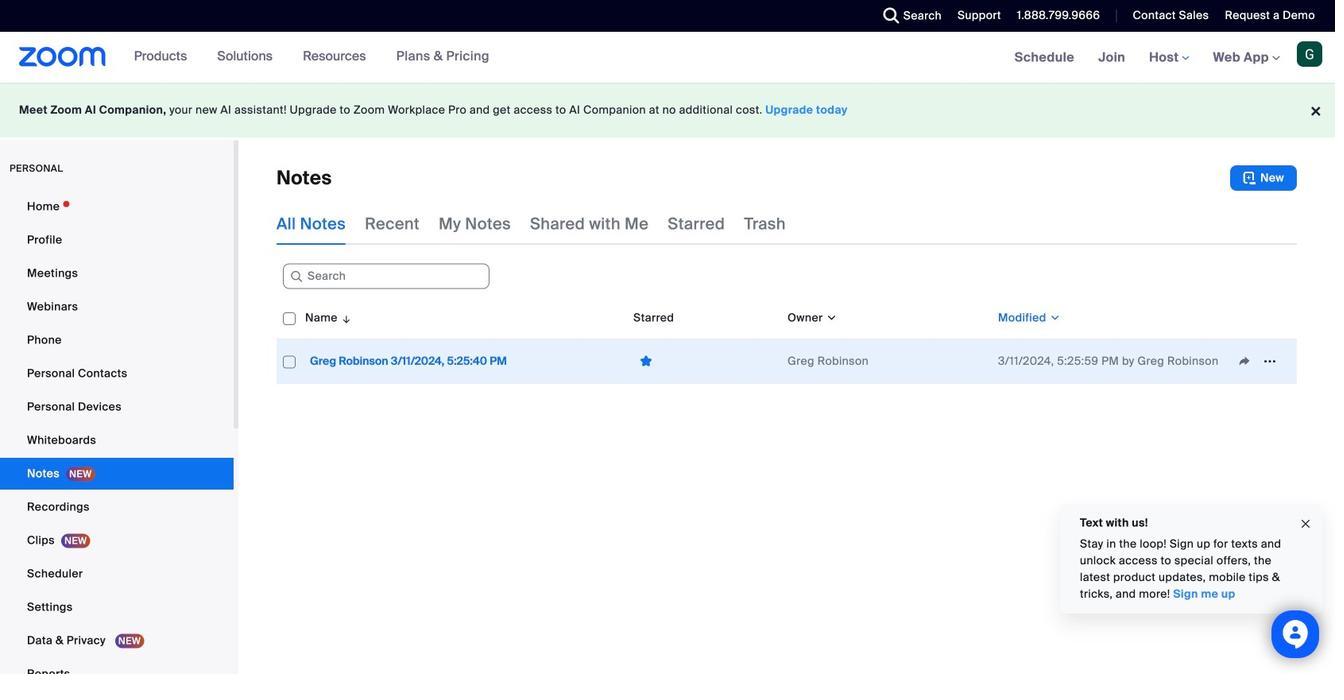Task type: vqa. For each thing, say whether or not it's contained in the screenshot.
'meetings' navigation
yes



Task type: locate. For each thing, give the bounding box(es) containing it.
close image
[[1300, 515, 1313, 533]]

footer
[[0, 83, 1336, 138]]

product information navigation
[[122, 32, 502, 83]]

application
[[277, 297, 1298, 384]]

profile picture image
[[1298, 41, 1323, 67]]

banner
[[0, 32, 1336, 84]]

tabs of all notes page tab list
[[277, 204, 786, 245]]

down image
[[823, 310, 838, 326]]

Search text field
[[283, 264, 490, 289]]



Task type: describe. For each thing, give the bounding box(es) containing it.
personal menu menu
[[0, 191, 234, 674]]

meetings navigation
[[1003, 32, 1336, 84]]

zoom logo image
[[19, 47, 106, 67]]

greg robinson 3/11/2024, 5:25:40 pm starred image
[[634, 354, 659, 369]]

arrow down image
[[338, 309, 353, 328]]



